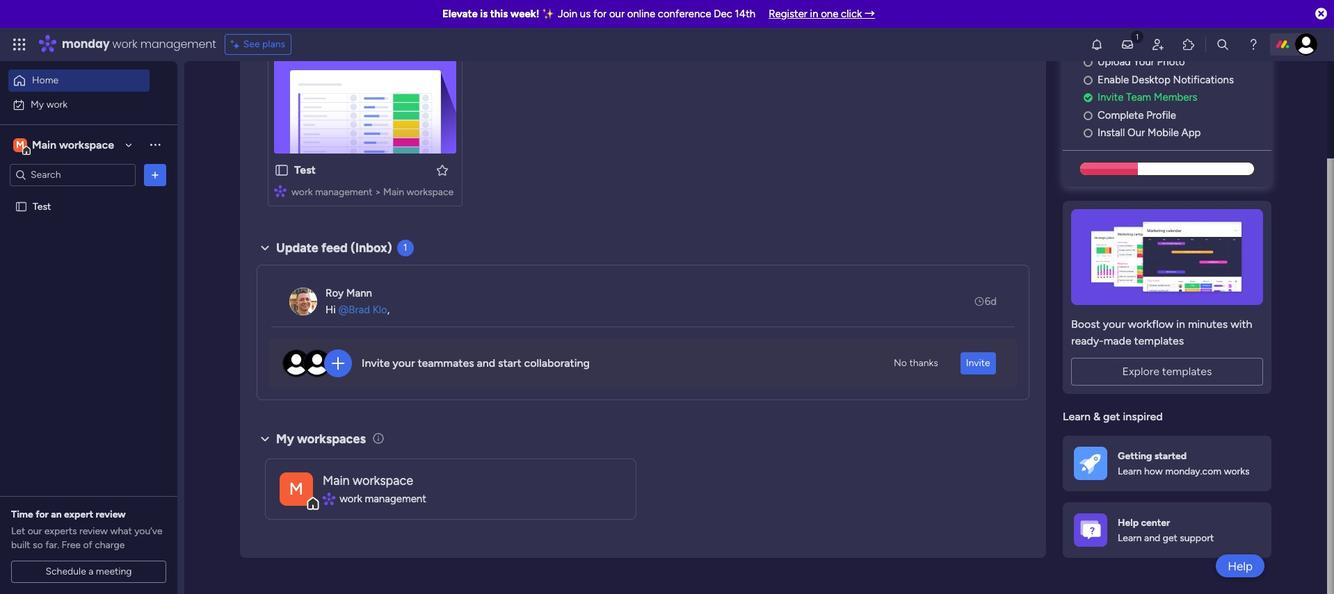 Task type: vqa. For each thing, say whether or not it's contained in the screenshot.
get
yes



Task type: describe. For each thing, give the bounding box(es) containing it.
circle o image for enable
[[1084, 75, 1093, 85]]

templates inside button
[[1163, 365, 1213, 378]]

help for help
[[1228, 560, 1253, 574]]

click
[[841, 8, 862, 20]]

workspace image
[[13, 137, 27, 153]]

1 horizontal spatial our
[[610, 8, 625, 20]]

schedule a meeting
[[46, 566, 132, 578]]

center
[[1142, 517, 1171, 529]]

thanks
[[910, 358, 939, 370]]

getting
[[1118, 451, 1153, 462]]

conference
[[658, 8, 712, 20]]

and for get
[[1145, 533, 1161, 545]]

explore
[[1123, 365, 1160, 378]]

invite team members
[[1098, 91, 1198, 104]]

management for work management
[[365, 493, 426, 506]]

join
[[558, 8, 578, 20]]

explore templates button
[[1072, 358, 1264, 386]]

work right monday
[[112, 36, 137, 52]]

register
[[769, 8, 808, 20]]

expert
[[64, 509, 93, 521]]

meeting
[[96, 566, 132, 578]]

get inside help center learn and get support
[[1163, 533, 1178, 545]]

help center element
[[1063, 503, 1272, 559]]

1
[[403, 242, 407, 254]]

2 vertical spatial workspace
[[353, 474, 413, 489]]

brad klo image
[[1296, 33, 1318, 56]]

complete profile
[[1098, 109, 1177, 122]]

time for an expert review let our experts review what you've built so far. free of charge
[[11, 509, 163, 552]]

experts
[[44, 526, 77, 538]]

my for my work
[[31, 98, 44, 110]]

&
[[1094, 410, 1101, 424]]

made
[[1104, 335, 1132, 348]]

this
[[490, 8, 508, 20]]

work management > main workspace
[[292, 186, 454, 198]]

built
[[11, 540, 30, 552]]

enable desktop notifications link
[[1084, 72, 1272, 88]]

workspace options image
[[148, 138, 162, 152]]

work right workspace image
[[340, 493, 362, 506]]

let
[[11, 526, 25, 538]]

public board image
[[274, 163, 289, 178]]

ready-
[[1072, 335, 1104, 348]]

install our mobile app link
[[1084, 125, 1272, 141]]

home
[[32, 74, 59, 86]]

support
[[1180, 533, 1215, 545]]

circle o image for upload
[[1084, 57, 1093, 68]]

members
[[1154, 91, 1198, 104]]

see plans
[[243, 38, 285, 50]]

mann
[[346, 287, 372, 300]]

photo
[[1158, 56, 1186, 68]]

6d
[[985, 296, 997, 308]]

week!
[[511, 8, 540, 20]]

0 vertical spatial review
[[96, 509, 126, 521]]

in inside boost your workflow in minutes with ready-made templates
[[1177, 318, 1186, 331]]

elevate
[[443, 8, 478, 20]]

>
[[375, 186, 381, 198]]

monday work management
[[62, 36, 216, 52]]

roy mann
[[326, 287, 372, 300]]

your for boost
[[1103, 318, 1126, 331]]

complete profile link
[[1084, 108, 1272, 123]]

home button
[[8, 70, 150, 92]]

invite team members link
[[1084, 90, 1272, 106]]

learn for help
[[1118, 533, 1142, 545]]

1 horizontal spatial main workspace
[[323, 474, 413, 489]]

workflow
[[1128, 318, 1174, 331]]

update
[[276, 241, 319, 256]]

how
[[1145, 466, 1163, 478]]

→
[[865, 8, 875, 20]]

test for public board icon
[[294, 164, 316, 177]]

learn & get inspired
[[1063, 410, 1163, 424]]

upload your photo link
[[1084, 54, 1272, 70]]

dec
[[714, 8, 733, 20]]

notifications image
[[1090, 38, 1104, 51]]

an
[[51, 509, 62, 521]]

no
[[894, 358, 907, 370]]

templates inside boost your workflow in minutes with ready-made templates
[[1135, 335, 1185, 348]]

apps image
[[1182, 38, 1196, 51]]

work up the update
[[292, 186, 313, 198]]

our inside time for an expert review let our experts review what you've built so far. free of charge
[[28, 526, 42, 538]]

our
[[1128, 127, 1145, 139]]

0 vertical spatial get
[[1104, 410, 1121, 424]]

help for help center learn and get support
[[1118, 517, 1139, 529]]

you've
[[134, 526, 163, 538]]

my for my workspaces
[[276, 432, 294, 447]]

for inside time for an expert review let our experts review what you've built so far. free of charge
[[36, 509, 49, 521]]

roy
[[326, 287, 344, 300]]

work management
[[340, 493, 426, 506]]

getting started learn how monday.com works
[[1118, 451, 1250, 478]]

see
[[243, 38, 260, 50]]

invite inside button
[[966, 358, 991, 370]]

workspace inside workspace selection element
[[59, 138, 114, 151]]

options image
[[148, 168, 162, 182]]

invite for team
[[1098, 91, 1124, 104]]

2 vertical spatial main
[[323, 474, 350, 489]]

boost
[[1072, 318, 1101, 331]]

monday
[[62, 36, 110, 52]]

boost your workflow in minutes with ready-made templates
[[1072, 318, 1253, 348]]

workspaces
[[297, 432, 366, 447]]

help center learn and get support
[[1118, 517, 1215, 545]]

update feed (inbox)
[[276, 241, 392, 256]]

✨
[[542, 8, 555, 20]]



Task type: locate. For each thing, give the bounding box(es) containing it.
circle o image
[[1084, 111, 1093, 121], [1084, 128, 1093, 139]]

enable desktop notifications
[[1098, 74, 1234, 86]]

2 circle o image from the top
[[1084, 128, 1093, 139]]

1 vertical spatial help
[[1228, 560, 1253, 574]]

templates image image
[[1076, 209, 1260, 305]]

your
[[1134, 56, 1155, 68]]

see plans button
[[225, 34, 292, 55]]

main
[[32, 138, 56, 151], [383, 186, 404, 198], [323, 474, 350, 489]]

m down my workspaces
[[289, 479, 304, 499]]

charge
[[95, 540, 125, 552]]

work down home
[[46, 98, 68, 110]]

no thanks
[[894, 358, 939, 370]]

1 horizontal spatial main
[[323, 474, 350, 489]]

in
[[810, 8, 819, 20], [1177, 318, 1186, 331]]

0 horizontal spatial in
[[810, 8, 819, 20]]

1 image
[[1132, 29, 1144, 44]]

0 vertical spatial your
[[1103, 318, 1126, 331]]

and left start
[[477, 357, 496, 370]]

get down center
[[1163, 533, 1178, 545]]

my work button
[[8, 94, 150, 116]]

main workspace up "work management"
[[323, 474, 413, 489]]

search everything image
[[1216, 38, 1230, 51]]

0 horizontal spatial help
[[1118, 517, 1139, 529]]

my down home
[[31, 98, 44, 110]]

us
[[580, 8, 591, 20]]

workspace image
[[280, 473, 313, 506]]

and inside help center learn and get support
[[1145, 533, 1161, 545]]

get
[[1104, 410, 1121, 424], [1163, 533, 1178, 545]]

1 circle o image from the top
[[1084, 111, 1093, 121]]

learn for getting
[[1118, 466, 1142, 478]]

1 vertical spatial main workspace
[[323, 474, 413, 489]]

monday.com
[[1166, 466, 1222, 478]]

team
[[1127, 91, 1152, 104]]

0 horizontal spatial get
[[1104, 410, 1121, 424]]

our left "online"
[[610, 8, 625, 20]]

1 vertical spatial templates
[[1163, 365, 1213, 378]]

invite
[[1098, 91, 1124, 104], [362, 357, 390, 370], [966, 358, 991, 370]]

your inside boost your workflow in minutes with ready-made templates
[[1103, 318, 1126, 331]]

1 vertical spatial my
[[276, 432, 294, 447]]

test right public board image
[[33, 201, 51, 213]]

management for work management > main workspace
[[315, 186, 373, 198]]

1 horizontal spatial for
[[594, 8, 607, 20]]

0 vertical spatial learn
[[1063, 410, 1091, 424]]

1 circle o image from the top
[[1084, 57, 1093, 68]]

review up the of
[[79, 526, 108, 538]]

0 vertical spatial and
[[477, 357, 496, 370]]

option
[[0, 194, 177, 197]]

Search in workspace field
[[29, 167, 116, 183]]

teammates
[[418, 357, 474, 370]]

1 vertical spatial test
[[33, 201, 51, 213]]

invite for your
[[362, 357, 390, 370]]

workspace up "work management"
[[353, 474, 413, 489]]

far.
[[45, 540, 59, 552]]

test inside list box
[[33, 201, 51, 213]]

for
[[594, 8, 607, 20], [36, 509, 49, 521]]

is
[[480, 8, 488, 20]]

circle o image left install
[[1084, 128, 1093, 139]]

profile
[[1147, 109, 1177, 122]]

learn down the getting at bottom right
[[1118, 466, 1142, 478]]

public board image
[[15, 200, 28, 213]]

help image
[[1247, 38, 1261, 51]]

inbox image
[[1121, 38, 1135, 51]]

schedule
[[46, 566, 86, 578]]

learn inside help center learn and get support
[[1118, 533, 1142, 545]]

0 vertical spatial test
[[294, 164, 316, 177]]

enable
[[1098, 74, 1130, 86]]

1 horizontal spatial test
[[294, 164, 316, 177]]

1 vertical spatial and
[[1145, 533, 1161, 545]]

elevate is this week! ✨ join us for our online conference dec 14th
[[443, 8, 756, 20]]

my
[[31, 98, 44, 110], [276, 432, 294, 447]]

circle o image inside enable desktop notifications link
[[1084, 75, 1093, 85]]

help inside button
[[1228, 560, 1253, 574]]

our up 'so'
[[28, 526, 42, 538]]

0 vertical spatial m
[[16, 139, 24, 151]]

online
[[627, 8, 656, 20]]

upload
[[1098, 56, 1131, 68]]

started
[[1155, 451, 1187, 462]]

0 horizontal spatial invite
[[362, 357, 390, 370]]

invite members image
[[1152, 38, 1166, 51]]

work inside button
[[46, 98, 68, 110]]

1 vertical spatial learn
[[1118, 466, 1142, 478]]

0 vertical spatial main
[[32, 138, 56, 151]]

0 horizontal spatial your
[[393, 357, 415, 370]]

(inbox)
[[351, 241, 392, 256]]

mobile
[[1148, 127, 1179, 139]]

1 horizontal spatial help
[[1228, 560, 1253, 574]]

schedule a meeting button
[[11, 562, 166, 584]]

learn down center
[[1118, 533, 1142, 545]]

circle o image up the "check circle" icon
[[1084, 75, 1093, 85]]

help inside help center learn and get support
[[1118, 517, 1139, 529]]

test for public board image
[[33, 201, 51, 213]]

main inside workspace selection element
[[32, 138, 56, 151]]

in left one
[[810, 8, 819, 20]]

0 vertical spatial circle o image
[[1084, 111, 1093, 121]]

0 vertical spatial workspace
[[59, 138, 114, 151]]

complete
[[1098, 109, 1144, 122]]

one
[[821, 8, 839, 20]]

1 vertical spatial your
[[393, 357, 415, 370]]

main workspace up search in workspace field
[[32, 138, 114, 151]]

circle o image down notifications icon
[[1084, 57, 1093, 68]]

work
[[112, 36, 137, 52], [46, 98, 68, 110], [292, 186, 313, 198], [340, 493, 362, 506]]

0 horizontal spatial test
[[33, 201, 51, 213]]

1 vertical spatial review
[[79, 526, 108, 538]]

circle o image inside the complete profile link
[[1084, 111, 1093, 121]]

add to favorites image
[[436, 163, 450, 177]]

0 horizontal spatial for
[[36, 509, 49, 521]]

what
[[110, 526, 132, 538]]

learn inside getting started learn how monday.com works
[[1118, 466, 1142, 478]]

1 vertical spatial for
[[36, 509, 49, 521]]

1 vertical spatial in
[[1177, 318, 1186, 331]]

start
[[498, 357, 522, 370]]

1 vertical spatial get
[[1163, 533, 1178, 545]]

templates down workflow
[[1135, 335, 1185, 348]]

help
[[1118, 517, 1139, 529], [1228, 560, 1253, 574]]

circle o image down the "check circle" icon
[[1084, 111, 1093, 121]]

my right close my workspaces image
[[276, 432, 294, 447]]

get right '&'
[[1104, 410, 1121, 424]]

your for invite
[[393, 357, 415, 370]]

2 circle o image from the top
[[1084, 75, 1093, 85]]

with
[[1231, 318, 1253, 331]]

and for start
[[477, 357, 496, 370]]

and
[[477, 357, 496, 370], [1145, 533, 1161, 545]]

test
[[294, 164, 316, 177], [33, 201, 51, 213]]

in left minutes
[[1177, 318, 1186, 331]]

1 horizontal spatial and
[[1145, 533, 1161, 545]]

check circle image
[[1084, 93, 1093, 103]]

2 vertical spatial management
[[365, 493, 426, 506]]

our
[[610, 8, 625, 20], [28, 526, 42, 538]]

close update feed (inbox) image
[[257, 240, 273, 257]]

learn
[[1063, 410, 1091, 424], [1118, 466, 1142, 478], [1118, 533, 1142, 545]]

app
[[1182, 127, 1201, 139]]

learn left '&'
[[1063, 410, 1091, 424]]

14th
[[735, 8, 756, 20]]

my inside button
[[31, 98, 44, 110]]

minutes
[[1188, 318, 1228, 331]]

0 vertical spatial circle o image
[[1084, 57, 1093, 68]]

0 vertical spatial our
[[610, 8, 625, 20]]

1 horizontal spatial get
[[1163, 533, 1178, 545]]

1 horizontal spatial invite
[[966, 358, 991, 370]]

collaborating
[[524, 357, 590, 370]]

0 vertical spatial in
[[810, 8, 819, 20]]

1 vertical spatial our
[[28, 526, 42, 538]]

roy mann image
[[289, 288, 317, 316]]

0 horizontal spatial main
[[32, 138, 56, 151]]

1 horizontal spatial m
[[289, 479, 304, 499]]

2 horizontal spatial main
[[383, 186, 404, 198]]

main right >
[[383, 186, 404, 198]]

m inside workspace icon
[[16, 139, 24, 151]]

a
[[89, 566, 94, 578]]

your left teammates
[[393, 357, 415, 370]]

0 vertical spatial help
[[1118, 517, 1139, 529]]

of
[[83, 540, 92, 552]]

0 vertical spatial main workspace
[[32, 138, 114, 151]]

for left an
[[36, 509, 49, 521]]

plans
[[262, 38, 285, 50]]

getting started element
[[1063, 437, 1272, 492]]

0 horizontal spatial m
[[16, 139, 24, 151]]

install our mobile app
[[1098, 127, 1201, 139]]

register in one click → link
[[769, 8, 875, 20]]

circle o image for complete
[[1084, 111, 1093, 121]]

0 horizontal spatial our
[[28, 526, 42, 538]]

circle o image inside install our mobile app link
[[1084, 128, 1093, 139]]

my work
[[31, 98, 68, 110]]

time
[[11, 509, 33, 521]]

0 horizontal spatial my
[[31, 98, 44, 110]]

main workspace
[[32, 138, 114, 151], [323, 474, 413, 489]]

1 vertical spatial workspace
[[407, 186, 454, 198]]

0 horizontal spatial and
[[477, 357, 496, 370]]

m up public board image
[[16, 139, 24, 151]]

templates right the explore
[[1163, 365, 1213, 378]]

1 vertical spatial circle o image
[[1084, 128, 1093, 139]]

invite button
[[961, 353, 996, 375]]

workspace selection element
[[13, 137, 116, 155]]

main workspace inside workspace selection element
[[32, 138, 114, 151]]

close my workspaces image
[[257, 431, 273, 448]]

circle o image inside upload your photo link
[[1084, 57, 1093, 68]]

my workspaces
[[276, 432, 366, 447]]

1 horizontal spatial your
[[1103, 318, 1126, 331]]

0 horizontal spatial main workspace
[[32, 138, 114, 151]]

register in one click →
[[769, 8, 875, 20]]

m for workspace image
[[289, 479, 304, 499]]

circle o image
[[1084, 57, 1093, 68], [1084, 75, 1093, 85]]

review up the what
[[96, 509, 126, 521]]

select product image
[[13, 38, 26, 51]]

so
[[33, 540, 43, 552]]

works
[[1224, 466, 1250, 478]]

your up made at the right
[[1103, 318, 1126, 331]]

and down center
[[1145, 533, 1161, 545]]

management
[[140, 36, 216, 52], [315, 186, 373, 198], [365, 493, 426, 506]]

workspace up search in workspace field
[[59, 138, 114, 151]]

for right us
[[594, 8, 607, 20]]

upload your photo
[[1098, 56, 1186, 68]]

1 vertical spatial management
[[315, 186, 373, 198]]

test right public board icon
[[294, 164, 316, 177]]

1 vertical spatial m
[[289, 479, 304, 499]]

1 horizontal spatial my
[[276, 432, 294, 447]]

main right workspace icon
[[32, 138, 56, 151]]

workspace down "add to favorites" icon at the left of the page
[[407, 186, 454, 198]]

m for workspace icon
[[16, 139, 24, 151]]

0 vertical spatial management
[[140, 36, 216, 52]]

1 horizontal spatial in
[[1177, 318, 1186, 331]]

main right workspace image
[[323, 474, 350, 489]]

m
[[16, 139, 24, 151], [289, 479, 304, 499]]

2 horizontal spatial invite
[[1098, 91, 1124, 104]]

install
[[1098, 127, 1125, 139]]

explore templates
[[1123, 365, 1213, 378]]

workspace
[[59, 138, 114, 151], [407, 186, 454, 198], [353, 474, 413, 489]]

notifications
[[1174, 74, 1234, 86]]

0 vertical spatial for
[[594, 8, 607, 20]]

2 vertical spatial learn
[[1118, 533, 1142, 545]]

free
[[62, 540, 81, 552]]

1 vertical spatial circle o image
[[1084, 75, 1093, 85]]

0 vertical spatial my
[[31, 98, 44, 110]]

0 vertical spatial templates
[[1135, 335, 1185, 348]]

1 vertical spatial main
[[383, 186, 404, 198]]

test list box
[[0, 192, 177, 406]]

circle o image for install
[[1084, 128, 1093, 139]]

invite your teammates and start collaborating
[[362, 357, 590, 370]]

m inside workspace image
[[289, 479, 304, 499]]



